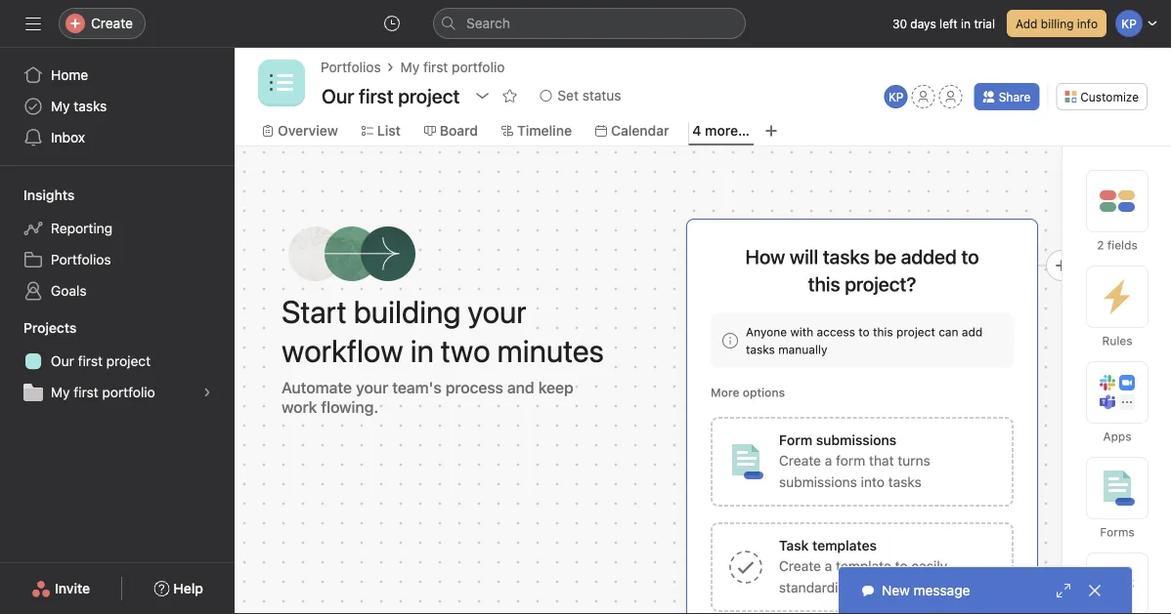 Task type: locate. For each thing, give the bounding box(es) containing it.
my first portfolio up show options icon at the left top
[[400, 59, 505, 75]]

how
[[745, 245, 785, 268]]

1 vertical spatial portfolio
[[102, 385, 155, 401]]

apps
[[1103, 430, 1131, 444]]

2 fields
[[1097, 239, 1138, 252]]

2 vertical spatial create
[[779, 559, 821, 575]]

add to starred image
[[502, 88, 517, 104]]

goals
[[51, 283, 87, 299]]

search list box
[[433, 8, 746, 39]]

2 horizontal spatial to
[[961, 245, 979, 268]]

add tab image
[[763, 123, 779, 139]]

keep
[[538, 379, 573, 397]]

create button
[[59, 8, 146, 39]]

portfolios link down reporting at the left of page
[[12, 244, 223, 276]]

create inside form submissions create a form that turns submissions into tasks
[[779, 453, 821, 469]]

my inside projects element
[[51, 385, 70, 401]]

my
[[400, 59, 420, 75], [51, 98, 70, 114], [51, 385, 70, 401]]

1 vertical spatial my first portfolio link
[[12, 377, 223, 409]]

tasks
[[74, 98, 107, 114], [823, 245, 870, 268], [746, 343, 775, 357], [888, 475, 921, 491], [856, 580, 890, 596]]

tasks down anyone
[[746, 343, 775, 357]]

0 vertical spatial to
[[961, 245, 979, 268]]

portfolio
[[452, 59, 505, 75], [102, 385, 155, 401]]

1 vertical spatial my
[[51, 98, 70, 114]]

tasks inside the task templates create a template to easily standardize tasks
[[856, 580, 890, 596]]

portfolios
[[321, 59, 381, 75], [51, 252, 111, 268]]

my first portfolio link
[[400, 57, 505, 78], [12, 377, 223, 409]]

1 horizontal spatial portfolios link
[[321, 57, 381, 78]]

create up standardize
[[779, 559, 821, 575]]

0 horizontal spatial project
[[106, 353, 151, 369]]

create up submissions
[[779, 453, 821, 469]]

billing
[[1041, 17, 1074, 30]]

1 vertical spatial a
[[825, 559, 832, 575]]

add
[[1016, 17, 1038, 30]]

0 vertical spatial portfolios
[[321, 59, 381, 75]]

insights
[[23, 187, 75, 203]]

tasks down home
[[74, 98, 107, 114]]

0 vertical spatial my
[[400, 59, 420, 75]]

0 vertical spatial create
[[91, 15, 133, 31]]

1 horizontal spatial my first portfolio
[[400, 59, 505, 75]]

overview
[[278, 123, 338, 139]]

portfolios up list link
[[321, 59, 381, 75]]

my inside global element
[[51, 98, 70, 114]]

first right our
[[78, 353, 103, 369]]

calendar link
[[595, 120, 669, 142]]

create
[[91, 15, 133, 31], [779, 453, 821, 469], [779, 559, 821, 575]]

2 a from the top
[[825, 559, 832, 575]]

1 vertical spatial create
[[779, 453, 821, 469]]

in right left
[[961, 17, 971, 30]]

search
[[466, 15, 510, 31]]

1 vertical spatial portfolios
[[51, 252, 111, 268]]

form
[[836, 453, 865, 469]]

access
[[817, 325, 855, 339]]

my first portfolio link inside projects element
[[12, 377, 223, 409]]

projects
[[23, 320, 77, 336]]

start building your workflow in two minutes automate your team's process and keep work flowing.
[[282, 293, 604, 417]]

timeline
[[517, 123, 572, 139]]

0 horizontal spatial portfolios link
[[12, 244, 223, 276]]

1 vertical spatial first
[[78, 353, 103, 369]]

portfolio down our first project link
[[102, 385, 155, 401]]

tasks down turns
[[888, 475, 921, 491]]

a inside the task templates create a template to easily standardize tasks
[[825, 559, 832, 575]]

projects button
[[0, 319, 77, 338]]

inbox link
[[12, 122, 223, 153]]

portfolios inside portfolios link
[[51, 252, 111, 268]]

timeline link
[[501, 120, 572, 142]]

tasks up this project?
[[823, 245, 870, 268]]

show options image
[[474, 88, 490, 104]]

a left form
[[825, 453, 832, 469]]

1 vertical spatial in
[[410, 332, 434, 369]]

0 vertical spatial project
[[896, 325, 935, 339]]

in
[[961, 17, 971, 30], [410, 332, 434, 369]]

portfolio up show options icon at the left top
[[452, 59, 505, 75]]

portfolios link
[[321, 57, 381, 78], [12, 244, 223, 276]]

to inside the task templates create a template to easily standardize tasks
[[895, 559, 908, 575]]

insights element
[[0, 178, 235, 311]]

create inside the task templates create a template to easily standardize tasks
[[779, 559, 821, 575]]

first down our first project
[[74, 385, 98, 401]]

2
[[1097, 239, 1104, 252]]

template
[[836, 559, 891, 575]]

to left the easily
[[895, 559, 908, 575]]

0 horizontal spatial my first portfolio
[[51, 385, 155, 401]]

submissions
[[779, 475, 857, 491]]

standardize
[[779, 580, 853, 596]]

1 vertical spatial to
[[858, 325, 870, 339]]

create up home link
[[91, 15, 133, 31]]

home link
[[12, 60, 223, 91]]

a down task templates at the right
[[825, 559, 832, 575]]

portfolios down reporting at the left of page
[[51, 252, 111, 268]]

my down our
[[51, 385, 70, 401]]

project right our
[[106, 353, 151, 369]]

left
[[939, 17, 958, 30]]

1 vertical spatial portfolios link
[[12, 244, 223, 276]]

to
[[961, 245, 979, 268], [858, 325, 870, 339], [895, 559, 908, 575]]

0 horizontal spatial in
[[410, 332, 434, 369]]

1 vertical spatial project
[[106, 353, 151, 369]]

1 horizontal spatial your
[[468, 293, 526, 330]]

your
[[468, 293, 526, 330], [356, 379, 388, 397]]

0 vertical spatial a
[[825, 453, 832, 469]]

my tasks link
[[12, 91, 223, 122]]

4 more… button
[[692, 120, 750, 142]]

rules
[[1102, 334, 1132, 348]]

add
[[962, 325, 983, 339]]

first for reporting
[[74, 385, 98, 401]]

30
[[892, 17, 907, 30]]

create inside popup button
[[91, 15, 133, 31]]

will
[[790, 245, 818, 268]]

your up "two minutes"
[[468, 293, 526, 330]]

set status button
[[531, 82, 630, 109]]

my first portfolio link up show options icon at the left top
[[400, 57, 505, 78]]

1 horizontal spatial portfolio
[[452, 59, 505, 75]]

automate
[[282, 379, 352, 397]]

0 horizontal spatial portfolios
[[51, 252, 111, 268]]

my up inbox
[[51, 98, 70, 114]]

0 vertical spatial my first portfolio
[[400, 59, 505, 75]]

first up board link
[[423, 59, 448, 75]]

1 vertical spatial my first portfolio
[[51, 385, 155, 401]]

portfolios link up list link
[[321, 57, 381, 78]]

goals link
[[12, 276, 223, 307]]

0 horizontal spatial portfolio
[[102, 385, 155, 401]]

my up list
[[400, 59, 420, 75]]

1 horizontal spatial in
[[961, 17, 971, 30]]

to left this
[[858, 325, 870, 339]]

a for template
[[825, 559, 832, 575]]

this
[[873, 325, 893, 339]]

see details, my first portfolio image
[[201, 387, 213, 399]]

1 vertical spatial your
[[356, 379, 388, 397]]

first for my tasks
[[78, 353, 103, 369]]

project inside anyone with access to this project can add tasks manually
[[896, 325, 935, 339]]

days
[[910, 17, 936, 30]]

a inside form submissions create a form that turns submissions into tasks
[[825, 453, 832, 469]]

my first portfolio link down our first project
[[12, 377, 223, 409]]

kp button
[[884, 85, 908, 108]]

task templates create a template to easily standardize tasks
[[779, 538, 947, 596]]

be
[[874, 245, 896, 268]]

to right added
[[961, 245, 979, 268]]

a for form
[[825, 453, 832, 469]]

0 horizontal spatial to
[[858, 325, 870, 339]]

in inside start building your workflow in two minutes automate your team's process and keep work flowing.
[[410, 332, 434, 369]]

reporting link
[[12, 213, 223, 244]]

2 vertical spatial my
[[51, 385, 70, 401]]

1 horizontal spatial portfolios
[[321, 59, 381, 75]]

0 vertical spatial your
[[468, 293, 526, 330]]

fields
[[1107, 239, 1138, 252]]

0 vertical spatial portfolios link
[[321, 57, 381, 78]]

1 horizontal spatial my first portfolio link
[[400, 57, 505, 78]]

2 vertical spatial to
[[895, 559, 908, 575]]

1 a from the top
[[825, 453, 832, 469]]

kp
[[888, 90, 904, 104]]

in up team's
[[410, 332, 434, 369]]

0 vertical spatial my first portfolio link
[[400, 57, 505, 78]]

list image
[[270, 71, 293, 95]]

1 horizontal spatial to
[[895, 559, 908, 575]]

project left can
[[896, 325, 935, 339]]

0 horizontal spatial my first portfolio link
[[12, 377, 223, 409]]

my first portfolio down our first project
[[51, 385, 155, 401]]

tasks down the template
[[856, 580, 890, 596]]

None text field
[[317, 78, 465, 113]]

new message
[[882, 583, 970, 599]]

1 horizontal spatial project
[[896, 325, 935, 339]]

project
[[896, 325, 935, 339], [106, 353, 151, 369]]

2 vertical spatial first
[[74, 385, 98, 401]]

your left team's
[[356, 379, 388, 397]]



Task type: describe. For each thing, give the bounding box(es) containing it.
info
[[1077, 17, 1098, 30]]

to inside how will tasks be added to this project?
[[961, 245, 979, 268]]

30 days left in trial
[[892, 17, 995, 30]]

work flowing.
[[282, 398, 378, 417]]

forms
[[1100, 526, 1135, 540]]

reporting
[[51, 220, 113, 237]]

added
[[901, 245, 957, 268]]

status
[[582, 87, 621, 104]]

board
[[440, 123, 478, 139]]

building
[[354, 293, 461, 330]]

that
[[869, 453, 894, 469]]

options
[[743, 386, 785, 400]]

projects element
[[0, 311, 235, 412]]

4 more…
[[692, 123, 750, 139]]

add billing info
[[1016, 17, 1098, 30]]

search button
[[433, 8, 746, 39]]

into
[[861, 475, 885, 491]]

insights button
[[0, 186, 75, 205]]

tasks inside global element
[[74, 98, 107, 114]]

anyone with access to this project can add tasks manually
[[746, 325, 983, 357]]

this project?
[[808, 273, 916, 296]]

0 vertical spatial portfolio
[[452, 59, 505, 75]]

0 vertical spatial in
[[961, 17, 971, 30]]

add billing info button
[[1007, 10, 1107, 37]]

my first portfolio inside projects element
[[51, 385, 155, 401]]

with
[[790, 325, 813, 339]]

our first project
[[51, 353, 151, 369]]

task templates
[[779, 538, 877, 554]]

our
[[51, 353, 74, 369]]

form submissions
[[779, 433, 896, 449]]

inbox
[[51, 130, 85, 146]]

to inside anyone with access to this project can add tasks manually
[[858, 325, 870, 339]]

can
[[939, 325, 958, 339]]

0 horizontal spatial your
[[356, 379, 388, 397]]

workflow
[[282, 332, 403, 369]]

board link
[[424, 120, 478, 142]]

tasks inside anyone with access to this project can add tasks manually
[[746, 343, 775, 357]]

expand new message image
[[1056, 584, 1071, 599]]

home
[[51, 67, 88, 83]]

my tasks
[[51, 98, 107, 114]]

4
[[692, 123, 701, 139]]

list
[[377, 123, 401, 139]]

close image
[[1087, 584, 1103, 599]]

share
[[999, 90, 1031, 104]]

turns
[[898, 453, 930, 469]]

calendar
[[611, 123, 669, 139]]

tasks inside how will tasks be added to this project?
[[823, 245, 870, 268]]

create for task templates
[[779, 559, 821, 575]]

team's
[[392, 379, 442, 397]]

more…
[[705, 123, 750, 139]]

trial
[[974, 17, 995, 30]]

anyone
[[746, 325, 787, 339]]

set
[[558, 87, 579, 104]]

start
[[282, 293, 347, 330]]

list link
[[361, 120, 401, 142]]

0 vertical spatial first
[[423, 59, 448, 75]]

overview link
[[262, 120, 338, 142]]

process
[[445, 379, 503, 397]]

history image
[[384, 16, 400, 31]]

easily
[[911, 559, 947, 575]]

more options
[[711, 386, 785, 400]]

portfolio inside projects element
[[102, 385, 155, 401]]

form submissions create a form that turns submissions into tasks
[[779, 433, 930, 491]]

customize button
[[1056, 83, 1148, 110]]

global element
[[0, 48, 235, 165]]

manually
[[778, 343, 827, 357]]

help button
[[141, 572, 216, 607]]

and
[[507, 379, 534, 397]]

more
[[711, 386, 739, 400]]

invite button
[[19, 572, 103, 607]]

set status
[[558, 87, 621, 104]]

help
[[173, 581, 203, 597]]

create for form submissions
[[779, 453, 821, 469]]

tasks inside form submissions create a form that turns submissions into tasks
[[888, 475, 921, 491]]

share button
[[974, 83, 1039, 110]]

hide sidebar image
[[25, 16, 41, 31]]

how will tasks be added to this project?
[[745, 245, 979, 296]]

invite
[[55, 581, 90, 597]]

our first project link
[[12, 346, 223, 377]]



Task type: vqa. For each thing, say whether or not it's contained in the screenshot.
Timeline
yes



